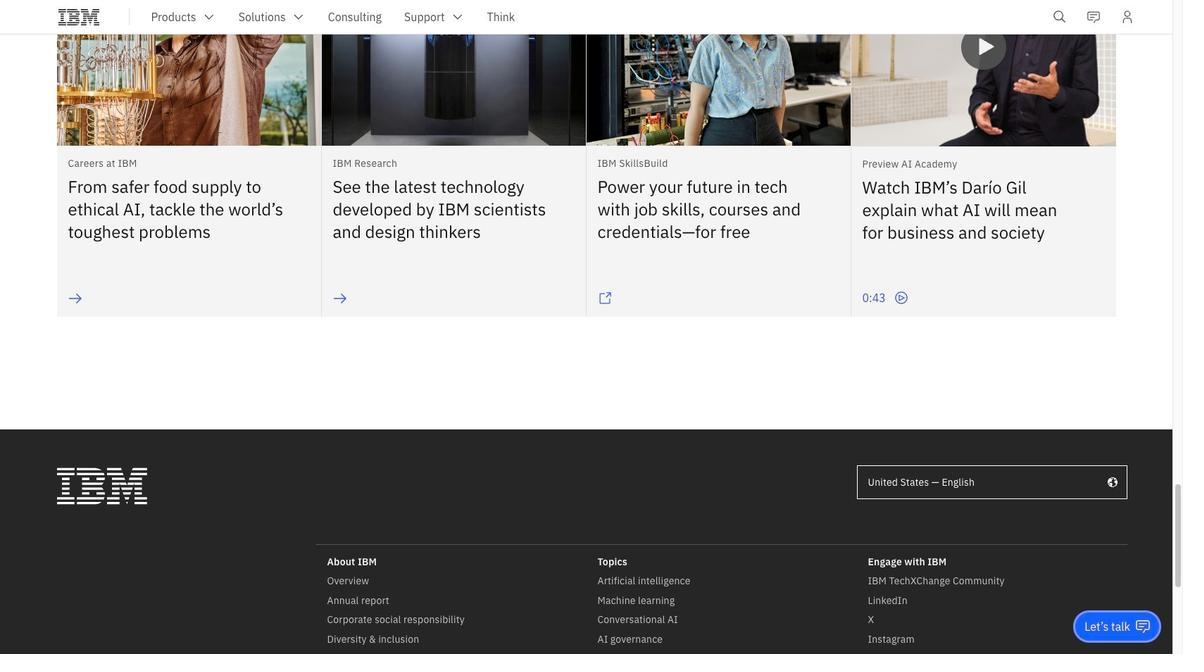 Task type: describe. For each thing, give the bounding box(es) containing it.
let's talk element
[[1085, 619, 1130, 635]]



